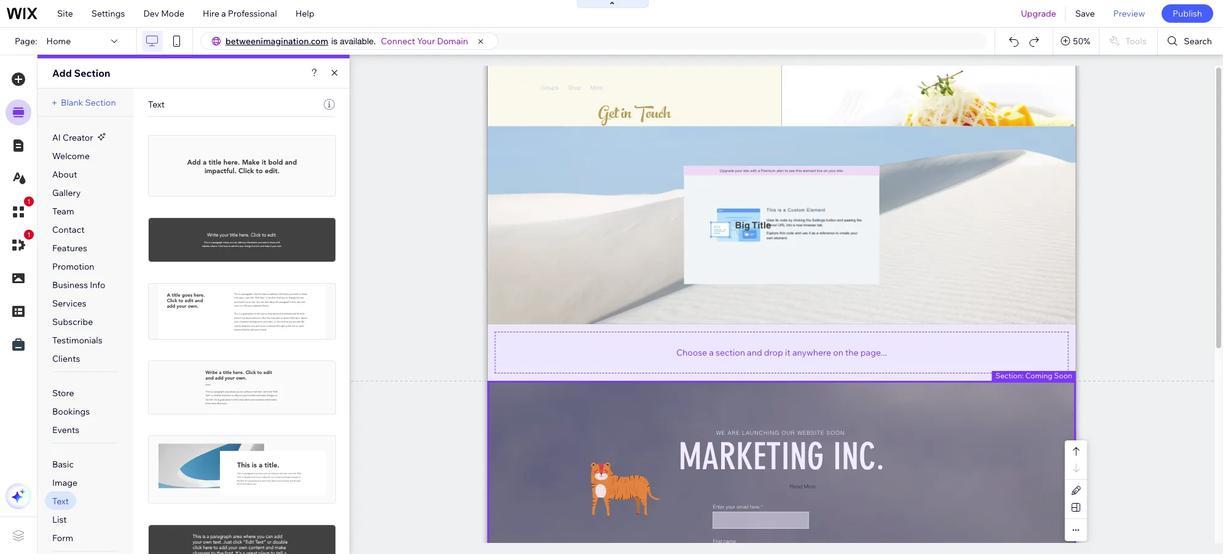 Task type: describe. For each thing, give the bounding box(es) containing it.
dev mode
[[143, 8, 184, 19]]

business info
[[52, 280, 105, 291]]

section for add section
[[74, 67, 110, 79]]

clients
[[52, 353, 80, 364]]

section:
[[996, 371, 1024, 380]]

section for blank section
[[85, 97, 116, 108]]

help
[[295, 8, 314, 19]]

drop
[[764, 347, 783, 358]]

ai
[[52, 132, 61, 143]]

the
[[846, 347, 859, 358]]

1 vertical spatial text
[[52, 496, 69, 507]]

your
[[417, 36, 435, 47]]

features
[[52, 243, 87, 254]]

1 1 from the top
[[27, 198, 31, 205]]

image
[[52, 477, 78, 489]]

publish button
[[1162, 4, 1214, 23]]

section
[[716, 347, 745, 358]]

section: coming soon
[[996, 371, 1073, 380]]

upgrade
[[1021, 8, 1057, 19]]

preview
[[1114, 8, 1145, 19]]

betweenimagination.com
[[226, 36, 328, 47]]

hire a professional
[[203, 8, 277, 19]]

page...
[[861, 347, 887, 358]]

ai creator
[[52, 132, 93, 143]]

professional
[[228, 8, 277, 19]]

search
[[1184, 36, 1212, 47]]

home
[[46, 36, 71, 47]]

contact
[[52, 224, 84, 235]]

list
[[52, 514, 67, 525]]

2 1 from the top
[[27, 231, 31, 238]]

business
[[52, 280, 88, 291]]

50%
[[1073, 36, 1091, 47]]

add
[[52, 67, 72, 79]]

form
[[52, 533, 73, 544]]

choose a section and drop it anywhere on the page...
[[677, 347, 887, 358]]

anywhere
[[793, 347, 831, 358]]

settings
[[91, 8, 125, 19]]

bookings
[[52, 406, 90, 417]]

available.
[[340, 36, 376, 46]]

promotion
[[52, 261, 94, 272]]

store
[[52, 388, 74, 399]]

choose
[[677, 347, 707, 358]]



Task type: vqa. For each thing, say whether or not it's contained in the screenshot.
the bottommost the 1 button
yes



Task type: locate. For each thing, give the bounding box(es) containing it.
preview button
[[1104, 0, 1155, 27]]

basic
[[52, 459, 74, 470]]

publish
[[1173, 8, 1203, 19]]

50% button
[[1054, 28, 1099, 55]]

coming
[[1026, 371, 1053, 380]]

is
[[331, 36, 338, 46]]

gallery
[[52, 187, 81, 198]]

save
[[1076, 8, 1095, 19]]

search button
[[1159, 28, 1223, 55]]

a for section
[[709, 347, 714, 358]]

1 horizontal spatial a
[[709, 347, 714, 358]]

dev
[[143, 8, 159, 19]]

text
[[148, 99, 165, 110], [52, 496, 69, 507]]

1 vertical spatial 1
[[27, 231, 31, 238]]

1 button left features
[[6, 230, 34, 258]]

0 vertical spatial section
[[74, 67, 110, 79]]

1 vertical spatial section
[[85, 97, 116, 108]]

events
[[52, 425, 79, 436]]

creator
[[63, 132, 93, 143]]

subscribe
[[52, 316, 93, 328]]

connect
[[381, 36, 415, 47]]

blank
[[61, 97, 83, 108]]

0 horizontal spatial a
[[221, 8, 226, 19]]

0 vertical spatial 1
[[27, 198, 31, 205]]

a left section
[[709, 347, 714, 358]]

tools
[[1126, 36, 1147, 47]]

0 vertical spatial text
[[148, 99, 165, 110]]

a for professional
[[221, 8, 226, 19]]

site
[[57, 8, 73, 19]]

1 left gallery
[[27, 198, 31, 205]]

a
[[221, 8, 226, 19], [709, 347, 714, 358]]

is available. connect your domain
[[331, 36, 468, 47]]

hire
[[203, 8, 219, 19]]

blank section
[[61, 97, 116, 108]]

it
[[785, 347, 791, 358]]

on
[[833, 347, 844, 358]]

1 button
[[6, 197, 34, 225], [6, 230, 34, 258]]

1 horizontal spatial text
[[148, 99, 165, 110]]

0 horizontal spatial text
[[52, 496, 69, 507]]

save button
[[1066, 0, 1104, 27]]

1 1 button from the top
[[6, 197, 34, 225]]

domain
[[437, 36, 468, 47]]

1 left contact
[[27, 231, 31, 238]]

team
[[52, 206, 74, 217]]

soon
[[1055, 371, 1073, 380]]

testimonials
[[52, 335, 102, 346]]

mode
[[161, 8, 184, 19]]

0 vertical spatial 1 button
[[6, 197, 34, 225]]

2 1 button from the top
[[6, 230, 34, 258]]

services
[[52, 298, 86, 309]]

a right 'hire' on the left of page
[[221, 8, 226, 19]]

1 vertical spatial 1 button
[[6, 230, 34, 258]]

add section
[[52, 67, 110, 79]]

about
[[52, 169, 77, 180]]

and
[[747, 347, 762, 358]]

section
[[74, 67, 110, 79], [85, 97, 116, 108]]

tools button
[[1100, 28, 1158, 55]]

section up blank section
[[74, 67, 110, 79]]

0 vertical spatial a
[[221, 8, 226, 19]]

info
[[90, 280, 105, 291]]

1 vertical spatial a
[[709, 347, 714, 358]]

welcome
[[52, 151, 90, 162]]

section right blank
[[85, 97, 116, 108]]

1 button left team
[[6, 197, 34, 225]]

1
[[27, 198, 31, 205], [27, 231, 31, 238]]



